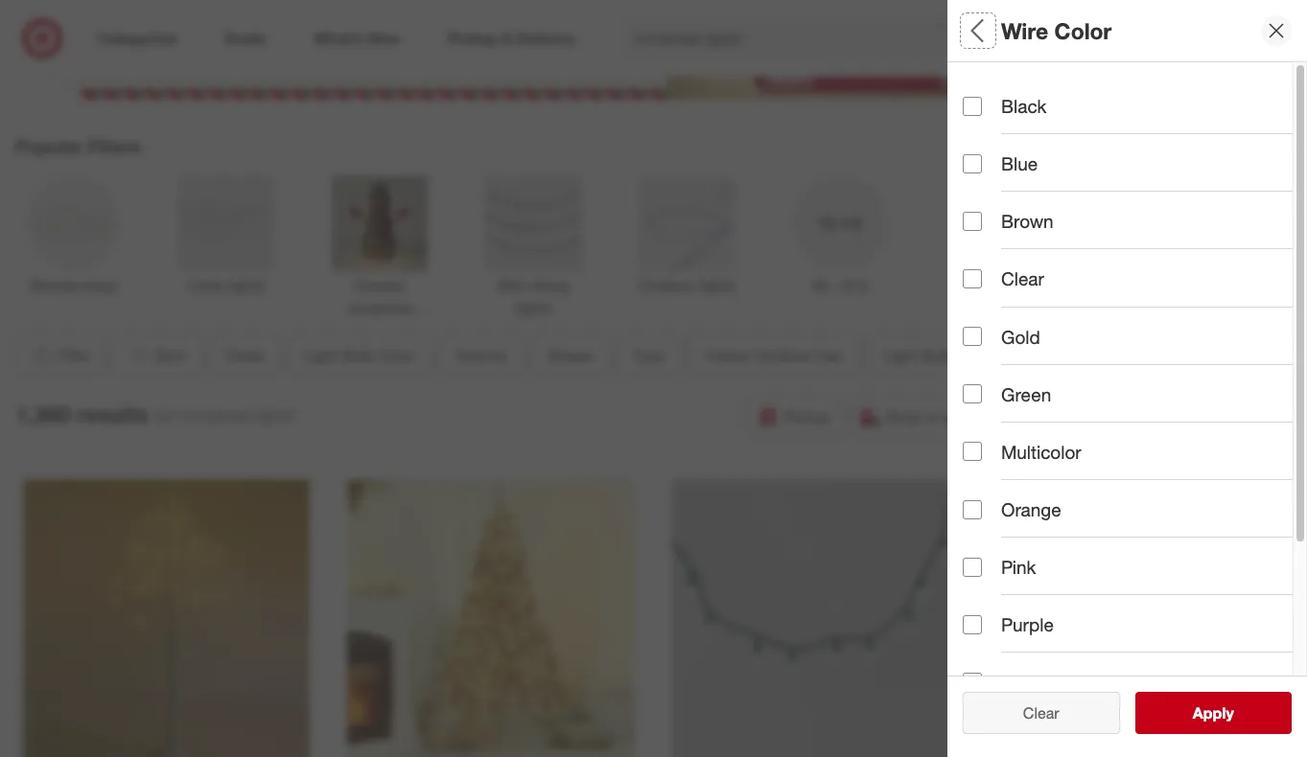 Task type: locate. For each thing, give the bounding box(es) containing it.
wire color up the orange
[[963, 455, 1055, 477]]

clear for clear button
[[1024, 704, 1060, 723]]

light bulb type down black
[[963, 120, 1097, 142]]

-
[[833, 276, 839, 295]]

see results
[[1173, 704, 1255, 723]]

length
[[1034, 254, 1094, 276]]

mini
[[498, 276, 526, 295]]

$0 - $15 link
[[783, 172, 898, 297]]

indoor down all
[[963, 52, 1020, 74]]

brand up brown option
[[963, 187, 1016, 209]]

gold
[[1002, 326, 1041, 348]]

shape button
[[532, 334, 609, 377]]

costway 2ft/ 4ft/ 5ft/ 6ft pre-lit white twig birch tree for christmas holiday w/ led lights image
[[23, 480, 310, 758], [23, 480, 310, 758]]

1 vertical spatial outdoor
[[638, 276, 695, 295]]

0 vertical spatial wire
[[1002, 17, 1049, 44]]

sold by button
[[440, 334, 524, 377]]

1 horizontal spatial brand
[[1030, 346, 1072, 365]]

0 vertical spatial color
[[1055, 17, 1112, 44]]

0 vertical spatial results
[[77, 401, 148, 428]]

popular filters
[[15, 135, 141, 157]]

all filters dialog
[[948, 0, 1308, 758]]

results
[[77, 401, 148, 428], [1205, 704, 1255, 723]]

1 vertical spatial light bulb type button
[[867, 334, 1006, 377]]

bulb left gold 'option' at the right
[[922, 346, 953, 365]]

wire up the orange option
[[963, 455, 1002, 477]]

clear down red
[[1024, 704, 1060, 723]]

light bulb color button
[[288, 334, 432, 377]]

advertisement region
[[78, 4, 1229, 100]]

filters
[[88, 135, 141, 157]]

bulb
[[1012, 120, 1052, 142], [343, 346, 374, 365], [922, 346, 953, 365], [1012, 590, 1052, 612]]

light bulb count button
[[963, 570, 1293, 637]]

0 vertical spatial wire color
[[1002, 17, 1112, 44]]

store
[[943, 407, 978, 427]]

1,360 results for "christmas lights"
[[15, 401, 297, 428]]

icicle lights link
[[169, 172, 284, 297]]

light bulb type up the green option
[[883, 346, 990, 365]]

outdoor up pickup button
[[755, 346, 812, 365]]

Clear checkbox
[[963, 270, 982, 289]]

1 vertical spatial indoor
[[706, 346, 750, 365]]

2 horizontal spatial outdoor
[[1025, 52, 1096, 74]]

1 vertical spatial wire color
[[963, 455, 1055, 477]]

outdoor
[[1025, 52, 1096, 74], [638, 276, 695, 295], [755, 346, 812, 365]]

costway prelit 7.5ft christmas tree flocked xmas snowy tree 450 led lights image
[[348, 480, 635, 758], [348, 480, 635, 758]]

of
[[1098, 654, 1114, 676]]

0 horizontal spatial use
[[816, 346, 843, 365]]

outdoor up type button
[[638, 276, 695, 295]]

light inside button
[[304, 346, 338, 365]]

1 horizontal spatial use
[[1101, 52, 1135, 74]]

wire color
[[1002, 17, 1112, 44], [963, 455, 1055, 477]]

apply button
[[1135, 693, 1292, 735]]

indoor outdoor use
[[963, 52, 1135, 74], [706, 346, 843, 365]]

icicle lights
[[188, 276, 265, 295]]

brand
[[963, 187, 1016, 209], [1030, 346, 1072, 365]]

outdoor lights
[[638, 276, 736, 295]]

purple
[[1002, 614, 1054, 636]]

bulb down black
[[1012, 120, 1052, 142]]

filter
[[57, 346, 90, 365]]

Multicolor checkbox
[[963, 443, 982, 462]]

wire color right all
[[1002, 17, 1112, 44]]

indoor outdoor use down search
[[963, 52, 1135, 74]]

Green checkbox
[[963, 385, 982, 404]]

count
[[1057, 590, 1109, 612]]

0 horizontal spatial indoor outdoor use
[[706, 346, 843, 365]]

novelty sculpture lights
[[348, 276, 412, 339]]

light bulb type button
[[963, 100, 1293, 167], [867, 334, 1006, 377]]

lights inside mini string lights
[[515, 298, 552, 317]]

$0 - $15
[[813, 276, 868, 295]]

indoor right type button
[[706, 346, 750, 365]]

results right see
[[1205, 704, 1255, 723]]

in
[[927, 407, 939, 427]]

Gold checkbox
[[963, 327, 982, 346]]

0 vertical spatial light bulb type
[[963, 120, 1097, 142]]

color
[[1055, 17, 1112, 44], [378, 346, 416, 365], [1007, 455, 1055, 477]]

brand button
[[963, 167, 1293, 234], [1014, 334, 1088, 377]]

0 horizontal spatial indoor outdoor use button
[[690, 334, 859, 377]]

results left for
[[77, 401, 148, 428]]

filters
[[996, 17, 1055, 44]]

wire color button
[[963, 436, 1293, 503]]

indoor outdoor use button
[[963, 33, 1293, 100], [690, 334, 859, 377]]

wire right all
[[1002, 17, 1049, 44]]

brand button up length
[[963, 167, 1293, 234]]

use right 'search' button
[[1101, 52, 1135, 74]]

brand button up green
[[1014, 334, 1088, 377]]

same
[[1033, 407, 1073, 427]]

deals
[[225, 346, 264, 365]]

use inside all filters dialog
[[1101, 52, 1135, 74]]

0 vertical spatial brand
[[963, 187, 1016, 209]]

outdoor down search
[[1025, 52, 1096, 74]]

"christmas
[[178, 407, 251, 426]]

clear inside all filters dialog
[[1014, 704, 1050, 723]]

bulb up "purple"
[[1012, 590, 1052, 612]]

2 vertical spatial color
[[1007, 455, 1055, 477]]

see results button
[[1135, 693, 1292, 735]]

0 vertical spatial light bulb type button
[[963, 100, 1293, 167]]

lighted
[[963, 254, 1029, 276]]

4
[[1275, 20, 1281, 32]]

Brown checkbox
[[963, 212, 982, 231]]

results inside button
[[1205, 704, 1255, 723]]

use
[[1101, 52, 1135, 74], [816, 346, 843, 365]]

bulb down sculpture
[[343, 346, 374, 365]]

sort button
[[112, 334, 201, 377]]

1 horizontal spatial indoor outdoor use
[[963, 52, 1135, 74]]

0 vertical spatial brand button
[[963, 167, 1293, 234]]

popular
[[15, 135, 82, 157]]

1 horizontal spatial indoor outdoor use button
[[963, 33, 1293, 100]]

1 vertical spatial color
[[378, 346, 416, 365]]

Orange checkbox
[[963, 500, 982, 520]]

0 horizontal spatial outdoor
[[638, 276, 695, 295]]

mini string lights link
[[476, 172, 591, 319]]

outdoor inside "link"
[[638, 276, 695, 295]]

0 horizontal spatial brand
[[963, 187, 1016, 209]]

type
[[1057, 120, 1097, 142], [633, 346, 666, 365], [958, 346, 990, 365], [1023, 388, 1063, 410]]

Red checkbox
[[963, 673, 982, 693]]

Include out of stock checkbox
[[963, 656, 982, 675]]

1 vertical spatial use
[[816, 346, 843, 365]]

same day delivery button
[[998, 396, 1176, 438]]

clear left all
[[1014, 704, 1050, 723]]

1 horizontal spatial indoor
[[963, 52, 1020, 74]]

results for 1,360
[[77, 401, 148, 428]]

1 horizontal spatial outdoor
[[755, 346, 812, 365]]

1 vertical spatial light bulb type
[[883, 346, 990, 365]]

type left day
[[1023, 388, 1063, 410]]

0 vertical spatial indoor outdoor use button
[[963, 33, 1293, 100]]

brown
[[1002, 210, 1054, 232]]

lights
[[228, 276, 265, 295], [699, 276, 736, 295], [515, 298, 552, 317], [362, 320, 398, 339]]

lighted length button
[[963, 234, 1293, 301]]

brand up green
[[1030, 346, 1072, 365]]

orange
[[1002, 499, 1062, 521]]

indoor outdoor use up pickup button
[[706, 346, 843, 365]]

1 vertical spatial results
[[1205, 704, 1255, 723]]

price button
[[963, 301, 1293, 368]]

1 vertical spatial wire
[[963, 455, 1002, 477]]

indoor
[[963, 52, 1020, 74], [706, 346, 750, 365]]

clear button
[[963, 693, 1120, 735]]

0 vertical spatial use
[[1101, 52, 1135, 74]]

0 vertical spatial outdoor
[[1025, 52, 1096, 74]]

all
[[1054, 704, 1069, 723]]

1 horizontal spatial results
[[1205, 704, 1255, 723]]

type right shape
[[633, 346, 666, 365]]

see
[[1173, 704, 1201, 723]]

30ct battery operated led christmas dewdrop fairy string lights warm white with silver wire - wondershop™ image
[[998, 480, 1285, 758], [998, 480, 1285, 758]]

category button
[[963, 503, 1293, 570]]

0 horizontal spatial results
[[77, 401, 148, 428]]

1 vertical spatial brand
[[1030, 346, 1072, 365]]

100ct led smooth mini christmas string lights with green wire - wondershop™ image
[[673, 480, 960, 758], [673, 480, 960, 758]]

clear all
[[1014, 704, 1069, 723]]

use up "pickup"
[[816, 346, 843, 365]]

for
[[156, 407, 174, 426]]

Pink checkbox
[[963, 558, 982, 577]]

0 vertical spatial indoor outdoor use
[[963, 52, 1135, 74]]

light bulb count
[[963, 590, 1109, 612]]

0 vertical spatial indoor
[[963, 52, 1020, 74]]

1 vertical spatial indoor outdoor use button
[[690, 334, 859, 377]]

blue
[[1002, 153, 1038, 175]]



Task type: vqa. For each thing, say whether or not it's contained in the screenshot.
topmost Brand button
yes



Task type: describe. For each thing, give the bounding box(es) containing it.
wire color inside dialog
[[1002, 17, 1112, 44]]

search
[[1052, 30, 1098, 49]]

clear for clear all
[[1014, 704, 1050, 723]]

wondershop
[[29, 276, 117, 295]]

deals button
[[209, 334, 280, 377]]

mini string lights
[[498, 276, 569, 317]]

0 horizontal spatial indoor
[[706, 346, 750, 365]]

novelty
[[354, 276, 406, 295]]

all
[[963, 17, 990, 44]]

1,360
[[15, 401, 71, 428]]

novelty sculpture lights link
[[322, 172, 437, 339]]

light inside light bulb count button
[[963, 590, 1007, 612]]

by
[[491, 346, 508, 365]]

indoor inside all filters dialog
[[963, 52, 1020, 74]]

results for see
[[1205, 704, 1255, 723]]

Black checkbox
[[963, 96, 982, 116]]

pickup button
[[749, 396, 843, 438]]

pink
[[1002, 557, 1037, 579]]

shop in store
[[886, 407, 978, 427]]

lights inside novelty sculpture lights
[[362, 320, 398, 339]]

price
[[963, 321, 1008, 343]]

color inside dialog
[[1055, 17, 1112, 44]]

lights"
[[255, 407, 297, 426]]

wire inside button
[[963, 455, 1002, 477]]

shop
[[886, 407, 923, 427]]

shipping
[[1219, 407, 1280, 427]]

shipping button
[[1184, 396, 1292, 438]]

delivery
[[1108, 407, 1163, 427]]

light bulb type button inside all filters dialog
[[963, 100, 1293, 167]]

Blue checkbox
[[963, 154, 982, 173]]

light bulb color
[[304, 346, 416, 365]]

sold by
[[456, 346, 508, 365]]

type button
[[617, 334, 682, 377]]

filter button
[[15, 334, 105, 377]]

black
[[1002, 95, 1047, 117]]

search button
[[1052, 17, 1098, 63]]

indoor outdoor use inside all filters dialog
[[963, 52, 1135, 74]]

brand inside all filters dialog
[[963, 187, 1016, 209]]

color inside all filters dialog
[[1007, 455, 1055, 477]]

light bulb type inside all filters dialog
[[963, 120, 1097, 142]]

wire color inside button
[[963, 455, 1055, 477]]

power type button
[[963, 368, 1293, 436]]

day
[[1077, 407, 1104, 427]]

clear right clear option
[[1002, 268, 1045, 290]]

type inside button
[[633, 346, 666, 365]]

sold
[[456, 346, 487, 365]]

include
[[1002, 654, 1061, 676]]

$0
[[813, 276, 829, 295]]

icicle
[[188, 276, 224, 295]]

lighted length
[[963, 254, 1094, 276]]

2 vertical spatial outdoor
[[755, 346, 812, 365]]

outdoor inside all filters dialog
[[1025, 52, 1096, 74]]

category
[[963, 523, 1043, 545]]

pickup
[[784, 407, 831, 427]]

red
[[1002, 672, 1035, 694]]

power type
[[963, 388, 1063, 410]]

type down 'search' button
[[1057, 120, 1097, 142]]

lights inside "link"
[[699, 276, 736, 295]]

outdoor lights link
[[629, 172, 745, 297]]

shape
[[548, 346, 593, 365]]

power
[[963, 388, 1018, 410]]

all filters
[[963, 17, 1055, 44]]

1 vertical spatial indoor outdoor use
[[706, 346, 843, 365]]

string
[[531, 276, 569, 295]]

sort
[[156, 346, 185, 365]]

include out of stock
[[1002, 654, 1163, 676]]

same day delivery
[[1033, 407, 1163, 427]]

stock
[[1119, 654, 1163, 676]]

wire inside dialog
[[1002, 17, 1049, 44]]

$15
[[843, 276, 868, 295]]

shop in store button
[[851, 396, 990, 438]]

type down price
[[958, 346, 990, 365]]

type inside button
[[1023, 388, 1063, 410]]

clear all button
[[963, 693, 1120, 735]]

1 vertical spatial brand button
[[1014, 334, 1088, 377]]

What can we help you find? suggestions appear below search field
[[623, 17, 1065, 59]]

out
[[1066, 654, 1093, 676]]

green
[[1002, 383, 1052, 406]]

wire color dialog
[[948, 0, 1308, 758]]

sculpture
[[348, 298, 412, 317]]

4 link
[[1246, 17, 1288, 59]]

wondershop link
[[15, 172, 130, 297]]

apply
[[1193, 704, 1235, 723]]

multicolor
[[1002, 441, 1082, 463]]

Purple checkbox
[[963, 616, 982, 635]]



